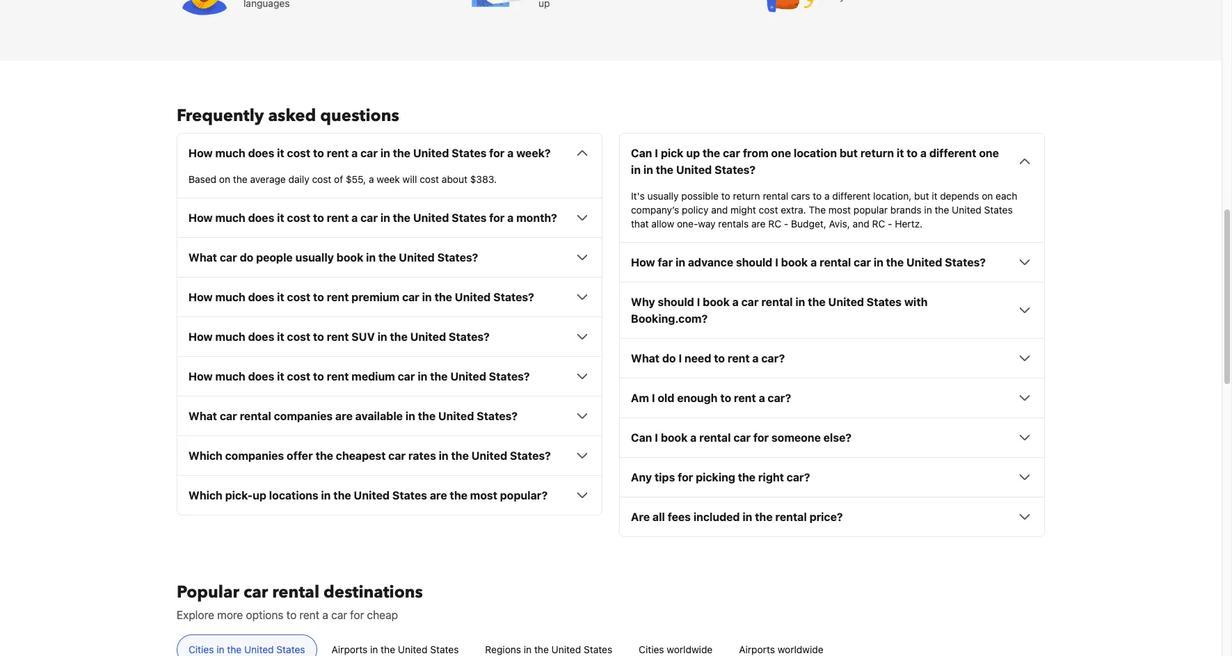 Task type: locate. For each thing, give the bounding box(es) containing it.
to right 'need'
[[714, 352, 725, 365]]

airports for airports in the united states
[[332, 644, 368, 656]]

do left "people" at the top left
[[240, 251, 253, 264]]

1 vertical spatial up
[[253, 489, 266, 502]]

but inside can i pick up the car from one location but return it to a different one in in the united states?
[[840, 147, 858, 160]]

cost
[[287, 147, 310, 160], [312, 173, 331, 185], [420, 173, 439, 185], [759, 204, 778, 216], [287, 212, 310, 224], [287, 291, 310, 304], [287, 331, 310, 343], [287, 370, 310, 383]]

brands
[[890, 204, 922, 216]]

in inside dropdown button
[[321, 489, 331, 502]]

book down old
[[661, 432, 688, 444]]

in inside why should i book a car rental in the united states with booking.com?
[[796, 296, 805, 308]]

any tips for picking the right car? button
[[631, 469, 1033, 486]]

rent up can i book a rental car for someone else? on the bottom of page
[[734, 392, 756, 404]]

car? down why should i book a car rental in the united states with booking.com? at the top
[[761, 352, 785, 365]]

the right offer
[[316, 450, 333, 462]]

1 horizontal spatial -
[[888, 218, 892, 230]]

0 vertical spatial which
[[189, 450, 223, 462]]

states inside "dropdown button"
[[452, 147, 487, 160]]

worldwide
[[667, 644, 713, 656], [778, 644, 824, 656]]

fees
[[668, 511, 691, 523]]

does inside dropdown button
[[248, 212, 274, 224]]

rent down of
[[327, 212, 349, 224]]

0 vertical spatial usually
[[647, 190, 679, 202]]

1 horizontal spatial different
[[929, 147, 977, 160]]

usually right "people" at the top left
[[295, 251, 334, 264]]

do
[[240, 251, 253, 264], [662, 352, 676, 365]]

for
[[489, 147, 505, 160], [489, 212, 505, 224], [753, 432, 769, 444], [678, 471, 693, 484], [350, 609, 364, 622]]

rc down extra.
[[768, 218, 781, 230]]

airports inside button
[[332, 644, 368, 656]]

else?
[[824, 432, 852, 444]]

are left available
[[335, 410, 353, 423]]

to down what car do people usually book in the united states?
[[313, 291, 324, 304]]

0 vertical spatial on
[[219, 173, 230, 185]]

1 horizontal spatial up
[[686, 147, 700, 160]]

different
[[929, 147, 977, 160], [832, 190, 871, 202]]

questions
[[320, 105, 399, 128]]

i inside why should i book a car rental in the united states with booking.com?
[[697, 296, 700, 308]]

united
[[413, 147, 449, 160], [676, 164, 712, 176], [952, 204, 982, 216], [413, 212, 449, 224], [399, 251, 435, 264], [907, 256, 942, 269], [455, 291, 491, 304], [828, 296, 864, 308], [410, 331, 446, 343], [450, 370, 486, 383], [438, 410, 474, 423], [471, 450, 507, 462], [354, 489, 390, 502], [244, 644, 274, 656], [398, 644, 428, 656], [551, 644, 581, 656]]

- left hertz.
[[888, 218, 892, 230]]

rc
[[768, 218, 781, 230], [872, 218, 885, 230]]

up left locations
[[253, 489, 266, 502]]

for inside popular car rental destinations explore more options to rent a car for cheap
[[350, 609, 364, 622]]

can i pick up the car from one location but return it to a different one in in the united states?
[[631, 147, 999, 176]]

0 vertical spatial what
[[189, 251, 217, 264]]

for inside dropdown button
[[489, 212, 505, 224]]

should
[[736, 256, 773, 269], [658, 296, 694, 308]]

much for how much does it cost to rent a car in the united states for a month?
[[215, 212, 245, 224]]

one up each
[[979, 147, 999, 160]]

it inside how much does it cost to rent premium car in the united states? dropdown button
[[277, 291, 284, 304]]

how inside dropdown button
[[189, 212, 213, 224]]

0 horizontal spatial different
[[832, 190, 871, 202]]

0 vertical spatial return
[[861, 147, 894, 160]]

1 horizontal spatial are
[[430, 489, 447, 502]]

rental
[[763, 190, 788, 202], [820, 256, 851, 269], [761, 296, 793, 308], [240, 410, 271, 423], [699, 432, 731, 444], [775, 511, 807, 523], [272, 581, 319, 604]]

4 does from the top
[[248, 331, 274, 343]]

way
[[698, 218, 716, 230]]

worldwide for airports worldwide
[[778, 644, 824, 656]]

am
[[631, 392, 649, 404]]

does for how much does it cost to rent medium car in the united states?
[[248, 370, 274, 383]]

1 worldwide from the left
[[667, 644, 713, 656]]

different inside can i pick up the car from one location but return it to a different one in in the united states?
[[929, 147, 977, 160]]

2 does from the top
[[248, 212, 274, 224]]

0 horizontal spatial most
[[470, 489, 497, 502]]

1 horizontal spatial but
[[914, 190, 929, 202]]

are inside it's usually possible to return rental cars to a different location, but it depends on each company's policy and might cost extra. the most popular brands in the united states that allow one-way rentals are rc - budget, avis, and rc - hertz.
[[751, 218, 766, 230]]

5 much from the top
[[215, 370, 245, 383]]

should inside why should i book a car rental in the united states with booking.com?
[[658, 296, 694, 308]]

i up 'booking.com?'
[[697, 296, 700, 308]]

car? inside dropdown button
[[768, 392, 791, 404]]

return up might
[[733, 190, 760, 202]]

0 horizontal spatial are
[[335, 410, 353, 423]]

1 horizontal spatial on
[[982, 190, 993, 202]]

how much does it cost to rent a car in the united states for a month? button
[[189, 210, 591, 226]]

2 which from the top
[[189, 489, 223, 502]]

to
[[313, 147, 324, 160], [907, 147, 918, 160], [721, 190, 730, 202], [813, 190, 822, 202], [313, 212, 324, 224], [313, 291, 324, 304], [313, 331, 324, 343], [714, 352, 725, 365], [313, 370, 324, 383], [720, 392, 731, 404], [286, 609, 297, 622]]

0 vertical spatial and
[[711, 204, 728, 216]]

0 horizontal spatial usually
[[295, 251, 334, 264]]

it's
[[631, 190, 645, 202]]

rentals
[[718, 218, 749, 230]]

1 horizontal spatial cities
[[639, 644, 664, 656]]

week
[[377, 173, 400, 185]]

to right enough
[[720, 392, 731, 404]]

in
[[380, 147, 390, 160], [631, 164, 641, 176], [643, 164, 653, 176], [924, 204, 932, 216], [380, 212, 390, 224], [366, 251, 376, 264], [676, 256, 685, 269], [874, 256, 884, 269], [422, 291, 432, 304], [796, 296, 805, 308], [378, 331, 387, 343], [418, 370, 427, 383], [406, 410, 415, 423], [439, 450, 449, 462], [321, 489, 331, 502], [743, 511, 752, 523], [217, 644, 224, 656], [370, 644, 378, 656], [524, 644, 532, 656]]

car? for what do i need to rent a car?
[[761, 352, 785, 365]]

which for which pick-up locations in the united states are the most popular?
[[189, 489, 223, 502]]

tab list containing cities in the united states
[[166, 635, 1056, 656]]

book inside why should i book a car rental in the united states with booking.com?
[[703, 296, 730, 308]]

the left average
[[233, 173, 247, 185]]

car? right right
[[787, 471, 810, 484]]

cities worldwide button
[[627, 635, 724, 656]]

regions in the united states button
[[473, 635, 624, 656]]

united inside why should i book a car rental in the united states with booking.com?
[[828, 296, 864, 308]]

what car do people usually book in the united states? button
[[189, 249, 591, 266]]

the down the more
[[227, 644, 242, 656]]

0 horizontal spatial return
[[733, 190, 760, 202]]

5 does from the top
[[248, 370, 274, 383]]

1 much from the top
[[215, 147, 245, 160]]

1 horizontal spatial most
[[829, 204, 851, 216]]

are inside dropdown button
[[430, 489, 447, 502]]

companies up offer
[[274, 410, 333, 423]]

2 airports from the left
[[739, 644, 775, 656]]

to up location,
[[907, 147, 918, 160]]

can left pick
[[631, 147, 652, 160]]

a inside popular car rental destinations explore more options to rent a car for cheap
[[322, 609, 328, 622]]

how much does it cost to rent suv in the united states? button
[[189, 329, 591, 345]]

options
[[246, 609, 284, 622]]

rent inside popular car rental destinations explore more options to rent a car for cheap
[[299, 609, 320, 622]]

1 does from the top
[[248, 147, 274, 160]]

can inside dropdown button
[[631, 432, 652, 444]]

cities
[[189, 644, 214, 656], [639, 644, 664, 656]]

much for how much does it cost to rent medium car in the united states?
[[215, 370, 245, 383]]

0 vertical spatial do
[[240, 251, 253, 264]]

does for how much does it cost to rent premium car in the united states?
[[248, 291, 274, 304]]

from
[[743, 147, 769, 160]]

cities inside cities worldwide button
[[639, 644, 664, 656]]

the down depends in the top right of the page
[[935, 204, 949, 216]]

i left pick
[[655, 147, 658, 160]]

rent right 'need'
[[728, 352, 750, 365]]

states
[[452, 147, 487, 160], [984, 204, 1013, 216], [452, 212, 487, 224], [867, 296, 902, 308], [392, 489, 427, 502], [277, 644, 305, 656], [430, 644, 459, 656], [584, 644, 612, 656]]

any
[[631, 471, 652, 484]]

cost up daily
[[287, 147, 310, 160]]

can up any
[[631, 432, 652, 444]]

a up can i book a rental car for someone else? on the bottom of page
[[759, 392, 765, 404]]

2 can from the top
[[631, 432, 652, 444]]

0 horizontal spatial -
[[784, 218, 789, 230]]

can i pick up the car from one location but return it to a different one in in the united states? button
[[631, 145, 1033, 178]]

0 vertical spatial most
[[829, 204, 851, 216]]

airports inside button
[[739, 644, 775, 656]]

it inside how much does it cost to rent a car in the united states for a month? dropdown button
[[277, 212, 284, 224]]

cities inside cities in the united states button
[[189, 644, 214, 656]]

the down how far in advance should i book a rental car in the united states?
[[808, 296, 826, 308]]

usually inside it's usually possible to return rental cars to a different location, but it depends on each company's policy and might cost extra. the most popular brands in the united states that allow one-way rentals are rc - budget, avis, and rc - hertz.
[[647, 190, 679, 202]]

it for how much does it cost to rent medium car in the united states?
[[277, 370, 284, 383]]

rental inside popular car rental destinations explore more options to rent a car for cheap
[[272, 581, 319, 604]]

usually
[[647, 190, 679, 202], [295, 251, 334, 264]]

how much does it cost to rent medium car in the united states? button
[[189, 368, 591, 385]]

companies
[[274, 410, 333, 423], [225, 450, 284, 462]]

0 horizontal spatial should
[[658, 296, 694, 308]]

different up depends in the top right of the page
[[929, 147, 977, 160]]

the
[[809, 204, 826, 216]]

states inside dropdown button
[[452, 212, 487, 224]]

rent left medium
[[327, 370, 349, 383]]

1 vertical spatial what
[[631, 352, 660, 365]]

2 cities from the left
[[639, 644, 664, 656]]

0 horizontal spatial cities
[[189, 644, 214, 656]]

1 vertical spatial can
[[631, 432, 652, 444]]

how for how far in advance should i book a rental car in the united states?
[[631, 256, 655, 269]]

the right regions
[[534, 644, 549, 656]]

2 vertical spatial are
[[430, 489, 447, 502]]

how much does it cost to rent suv in the united states?
[[189, 331, 490, 343]]

0 horizontal spatial one
[[771, 147, 791, 160]]

what car rental companies are available in the united states?
[[189, 410, 518, 423]]

5 million+ reviews image
[[767, 0, 822, 16]]

why should i book a car rental in the united states with booking.com? button
[[631, 294, 1033, 327]]

1 vertical spatial companies
[[225, 450, 284, 462]]

0 horizontal spatial airports
[[332, 644, 368, 656]]

0 vertical spatial but
[[840, 147, 858, 160]]

in inside button
[[370, 644, 378, 656]]

policy
[[682, 204, 709, 216]]

a down $55,
[[352, 212, 358, 224]]

2 worldwide from the left
[[778, 644, 824, 656]]

0 horizontal spatial worldwide
[[667, 644, 713, 656]]

enough
[[677, 392, 718, 404]]

- down extra.
[[784, 218, 789, 230]]

can i book a rental car for someone else?
[[631, 432, 852, 444]]

rental inside it's usually possible to return rental cars to a different location, but it depends on each company's policy and might cost extra. the most popular brands in the united states that allow one-way rentals are rc - budget, avis, and rc - hertz.
[[763, 190, 788, 202]]

a up brands at the right top of the page
[[920, 147, 927, 160]]

about
[[442, 173, 468, 185]]

1 vertical spatial which
[[189, 489, 223, 502]]

on right based
[[219, 173, 230, 185]]

1 vertical spatial usually
[[295, 251, 334, 264]]

1 vertical spatial should
[[658, 296, 694, 308]]

to right possible
[[721, 190, 730, 202]]

which inside which pick-up locations in the united states are the most popular? dropdown button
[[189, 489, 223, 502]]

which
[[189, 450, 223, 462], [189, 489, 223, 502]]

but right location on the right top of page
[[840, 147, 858, 160]]

which pick-up locations in the united states are the most popular? button
[[189, 487, 591, 504]]

1 vertical spatial return
[[733, 190, 760, 202]]

states? inside can i pick up the car from one location but return it to a different one in in the united states?
[[715, 164, 756, 176]]

1 can from the top
[[631, 147, 652, 160]]

1 vertical spatial car?
[[768, 392, 791, 404]]

states inside why should i book a car rental in the united states with booking.com?
[[867, 296, 902, 308]]

i left 'need'
[[679, 352, 682, 365]]

usually up company's
[[647, 190, 679, 202]]

someone
[[772, 432, 821, 444]]

rent up of
[[327, 147, 349, 160]]

0 vertical spatial are
[[751, 218, 766, 230]]

rental inside dropdown button
[[699, 432, 731, 444]]

rent inside "dropdown button"
[[327, 147, 349, 160]]

the right suv
[[390, 331, 408, 343]]

which for which companies offer the cheapest car rates  in the united states?
[[189, 450, 223, 462]]

book down advance
[[703, 296, 730, 308]]

it inside how much does it cost to rent medium car in the united states? dropdown button
[[277, 370, 284, 383]]

0 horizontal spatial but
[[840, 147, 858, 160]]

car inside dropdown button
[[361, 212, 378, 224]]

2 horizontal spatial are
[[751, 218, 766, 230]]

2 much from the top
[[215, 212, 245, 224]]

different inside it's usually possible to return rental cars to a different location, but it depends on each company's policy and might cost extra. the most popular brands in the united states that allow one-way rentals are rc - budget, avis, and rc - hertz.
[[832, 190, 871, 202]]

are down rates
[[430, 489, 447, 502]]

and down popular
[[853, 218, 869, 230]]

1 horizontal spatial one
[[979, 147, 999, 160]]

1 vertical spatial but
[[914, 190, 929, 202]]

should up 'booking.com?'
[[658, 296, 694, 308]]

does
[[248, 147, 274, 160], [248, 212, 274, 224], [248, 291, 274, 304], [248, 331, 274, 343], [248, 370, 274, 383]]

one
[[771, 147, 791, 160], [979, 147, 999, 160]]

it inside how much does it cost to rent suv in the united states? dropdown button
[[277, 331, 284, 343]]

rates
[[408, 450, 436, 462]]

i up why should i book a car rental in the united states with booking.com? at the top
[[775, 256, 778, 269]]

for inside dropdown button
[[678, 471, 693, 484]]

the down cheapest
[[333, 489, 351, 502]]

picking
[[696, 471, 735, 484]]

for inside "dropdown button"
[[489, 147, 505, 160]]

0 vertical spatial different
[[929, 147, 977, 160]]

for left cheap
[[350, 609, 364, 622]]

a down enough
[[690, 432, 697, 444]]

most left popular?
[[470, 489, 497, 502]]

are down might
[[751, 218, 766, 230]]

does for how much does it cost to rent a car in the united states for a week?
[[248, 147, 274, 160]]

car? for am i old enough to rent a car?
[[768, 392, 791, 404]]

0 horizontal spatial do
[[240, 251, 253, 264]]

1 vertical spatial on
[[982, 190, 993, 202]]

the inside button
[[381, 644, 395, 656]]

1 vertical spatial are
[[335, 410, 353, 423]]

the down hertz.
[[886, 256, 904, 269]]

much inside dropdown button
[[215, 212, 245, 224]]

i inside how far in advance should i book a rental car in the united states? dropdown button
[[775, 256, 778, 269]]

it inside can i pick up the car from one location but return it to a different one in in the united states?
[[897, 147, 904, 160]]

rent left suv
[[327, 331, 349, 343]]

what for what do i need to rent a car?
[[631, 352, 660, 365]]

it for how much does it cost to rent a car in the united states for a month?
[[277, 212, 284, 224]]

1 horizontal spatial rc
[[872, 218, 885, 230]]

should right advance
[[736, 256, 773, 269]]

1 horizontal spatial worldwide
[[778, 644, 824, 656]]

one right from
[[771, 147, 791, 160]]

cost down daily
[[287, 212, 310, 224]]

usually inside what car do people usually book in the united states? dropdown button
[[295, 251, 334, 264]]

how
[[189, 147, 213, 160], [189, 212, 213, 224], [631, 256, 655, 269], [189, 291, 213, 304], [189, 331, 213, 343], [189, 370, 213, 383]]

can for can i book a rental car for someone else?
[[631, 432, 652, 444]]

what do i need to rent a car? button
[[631, 350, 1033, 367]]

i up tips
[[655, 432, 658, 444]]

extra.
[[781, 204, 806, 216]]

0 vertical spatial should
[[736, 256, 773, 269]]

cheap
[[367, 609, 398, 622]]

what for what car rental companies are available in the united states?
[[189, 410, 217, 423]]

car? up someone
[[768, 392, 791, 404]]

3 much from the top
[[215, 291, 245, 304]]

much for how much does it cost to rent a car in the united states for a week?
[[215, 147, 245, 160]]

1 one from the left
[[771, 147, 791, 160]]

much
[[215, 147, 245, 160], [215, 212, 245, 224], [215, 291, 245, 304], [215, 331, 245, 343], [215, 370, 245, 383]]

cost inside "dropdown button"
[[287, 147, 310, 160]]

1 horizontal spatial airports
[[739, 644, 775, 656]]

much inside "dropdown button"
[[215, 147, 245, 160]]

what do i need to rent a car?
[[631, 352, 785, 365]]

cities in the united states button
[[177, 635, 317, 656]]

airports in the united states button
[[320, 635, 471, 656]]

1 horizontal spatial usually
[[647, 190, 679, 202]]

0 horizontal spatial up
[[253, 489, 266, 502]]

cost down "people" at the top left
[[287, 291, 310, 304]]

0 vertical spatial up
[[686, 147, 700, 160]]

the down what car do people usually book in the united states? dropdown button
[[435, 291, 452, 304]]

return up location,
[[861, 147, 894, 160]]

locations
[[269, 489, 318, 502]]

how inside "dropdown button"
[[189, 147, 213, 160]]

united inside "dropdown button"
[[413, 147, 449, 160]]

rc down popular
[[872, 218, 885, 230]]

tab list
[[166, 635, 1056, 656]]

1 horizontal spatial do
[[662, 352, 676, 365]]

can inside can i pick up the car from one location but return it to a different one in in the united states?
[[631, 147, 652, 160]]

for left someone
[[753, 432, 769, 444]]

return inside can i pick up the car from one location but return it to a different one in in the united states?
[[861, 147, 894, 160]]

need
[[685, 352, 711, 365]]

cost left extra.
[[759, 204, 778, 216]]

available
[[355, 410, 403, 423]]

1 which from the top
[[189, 450, 223, 462]]

0 vertical spatial can
[[631, 147, 652, 160]]

0 horizontal spatial and
[[711, 204, 728, 216]]

and up way
[[711, 204, 728, 216]]

a up the
[[824, 190, 830, 202]]

the up will
[[393, 147, 411, 160]]

to up based on the average daily cost of $55, a week will cost about $383. at the left of the page
[[313, 147, 324, 160]]

car
[[361, 147, 378, 160], [723, 147, 740, 160], [361, 212, 378, 224], [220, 251, 237, 264], [854, 256, 871, 269], [402, 291, 420, 304], [741, 296, 759, 308], [398, 370, 415, 383], [220, 410, 237, 423], [734, 432, 751, 444], [388, 450, 406, 462], [244, 581, 268, 604], [331, 609, 347, 622]]

car inside "dropdown button"
[[361, 147, 378, 160]]

4 much from the top
[[215, 331, 245, 343]]

1 vertical spatial and
[[853, 218, 869, 230]]

airports for airports worldwide
[[739, 644, 775, 656]]

rent right options
[[299, 609, 320, 622]]

1 cities from the left
[[189, 644, 214, 656]]

do left 'need'
[[662, 352, 676, 365]]

it for how much does it cost to rent premium car in the united states?
[[277, 291, 284, 304]]

the inside dropdown button
[[393, 212, 411, 224]]

1 vertical spatial most
[[470, 489, 497, 502]]

can i book a rental car for someone else? button
[[631, 429, 1033, 446]]

hertz.
[[895, 218, 923, 230]]

1 airports from the left
[[332, 644, 368, 656]]

for left month?
[[489, 212, 505, 224]]

people
[[256, 251, 293, 264]]

2 vertical spatial what
[[189, 410, 217, 423]]

a down destinations
[[322, 609, 328, 622]]

1 horizontal spatial return
[[861, 147, 894, 160]]

does inside "dropdown button"
[[248, 147, 274, 160]]

rent
[[327, 147, 349, 160], [327, 212, 349, 224], [327, 291, 349, 304], [327, 331, 349, 343], [728, 352, 750, 365], [327, 370, 349, 383], [734, 392, 756, 404], [299, 609, 320, 622]]

on left each
[[982, 190, 993, 202]]

but up brands at the right top of the page
[[914, 190, 929, 202]]

1 vertical spatial different
[[832, 190, 871, 202]]

am i old enough to rent a car?
[[631, 392, 791, 404]]

up right pick
[[686, 147, 700, 160]]

i inside can i pick up the car from one location but return it to a different one in in the united states?
[[655, 147, 658, 160]]

0 horizontal spatial rc
[[768, 218, 781, 230]]

which inside which companies offer the cheapest car rates  in the united states? dropdown button
[[189, 450, 223, 462]]

does for how much does it cost to rent a car in the united states for a month?
[[248, 212, 274, 224]]

0 horizontal spatial on
[[219, 173, 230, 185]]

0 vertical spatial companies
[[274, 410, 333, 423]]

most up avis,
[[829, 204, 851, 216]]

a down advance
[[732, 296, 739, 308]]

0 vertical spatial car?
[[761, 352, 785, 365]]

much for how much does it cost to rent suv in the united states?
[[215, 331, 245, 343]]

1 - from the left
[[784, 218, 789, 230]]

1 horizontal spatial and
[[853, 218, 869, 230]]

united inside button
[[398, 644, 428, 656]]

3 does from the top
[[248, 291, 274, 304]]

it inside how much does it cost to rent a car in the united states for a week? "dropdown button"
[[277, 147, 284, 160]]

i
[[655, 147, 658, 160], [775, 256, 778, 269], [697, 296, 700, 308], [679, 352, 682, 365], [652, 392, 655, 404], [655, 432, 658, 444]]



Task type: vqa. For each thing, say whether or not it's contained in the screenshot.
availability related to Casino
no



Task type: describe. For each thing, give the bounding box(es) containing it.
cars
[[791, 190, 810, 202]]

most inside it's usually possible to return rental cars to a different location, but it depends on each company's policy and might cost extra. the most popular brands in the united states that allow one-way rentals are rc - budget, avis, and rc - hertz.
[[829, 204, 851, 216]]

i inside can i book a rental car for someone else? dropdown button
[[655, 432, 658, 444]]

how much does it cost to rent medium car in the united states?
[[189, 370, 530, 383]]

are
[[631, 511, 650, 523]]

in inside "dropdown button"
[[380, 147, 390, 160]]

popular?
[[500, 489, 548, 502]]

can for can i pick up the car from one location but return it to a different one in in the united states?
[[631, 147, 652, 160]]

how far in advance should i book a rental car in the united states?
[[631, 256, 986, 269]]

united inside dropdown button
[[354, 489, 390, 502]]

how for how much does it cost to rent a car in the united states for a month?
[[189, 212, 213, 224]]

the right pick
[[703, 147, 720, 160]]

the inside it's usually possible to return rental cars to a different location, but it depends on each company's policy and might cost extra. the most popular brands in the united states that allow one-way rentals are rc - budget, avis, and rc - hertz.
[[935, 204, 949, 216]]

rent left premium
[[327, 291, 349, 304]]

destinations
[[324, 581, 423, 604]]

most inside dropdown button
[[470, 489, 497, 502]]

airports worldwide
[[739, 644, 824, 656]]

states inside button
[[430, 644, 459, 656]]

book inside dropdown button
[[661, 432, 688, 444]]

each
[[996, 190, 1017, 202]]

to left suv
[[313, 331, 324, 343]]

price?
[[810, 511, 843, 523]]

to up what car do people usually book in the united states?
[[313, 212, 324, 224]]

a left week?
[[507, 147, 514, 160]]

the inside why should i book a car rental in the united states with booking.com?
[[808, 296, 826, 308]]

why
[[631, 296, 655, 308]]

1 horizontal spatial should
[[736, 256, 773, 269]]

medium
[[352, 370, 395, 383]]

how much does it cost to rent a car in the united states for a week?
[[189, 147, 551, 160]]

up inside dropdown button
[[253, 489, 266, 502]]

the left right
[[738, 471, 756, 484]]

cost down how much does it cost to rent suv in the united states?
[[287, 370, 310, 383]]

allow
[[651, 218, 674, 230]]

based on the average daily cost of $55, a week will cost about $383.
[[189, 173, 497, 185]]

suv
[[352, 331, 375, 343]]

how much does it cost to rent a car in the united states for a month?
[[189, 212, 557, 224]]

return inside it's usually possible to return rental cars to a different location, but it depends on each company's policy and might cost extra. the most popular brands in the united states that allow one-way rentals are rc - budget, avis, and rc - hertz.
[[733, 190, 760, 202]]

a down budget,
[[811, 256, 817, 269]]

popular car rental destinations explore more options to rent a car for cheap
[[177, 581, 423, 622]]

location,
[[873, 190, 912, 202]]

a inside it's usually possible to return rental cars to a different location, but it depends on each company's policy and might cost extra. the most popular brands in the united states that allow one-way rentals are rc - budget, avis, and rc - hertz.
[[824, 190, 830, 202]]

offer
[[287, 450, 313, 462]]

popular
[[177, 581, 239, 604]]

all
[[653, 511, 665, 523]]

how much does it cost to rent a car in the united states for a week? button
[[189, 145, 591, 162]]

it for how much does it cost to rent suv in the united states?
[[277, 331, 284, 343]]

what car rental companies are available in the united states? button
[[189, 408, 591, 425]]

frequently asked questions
[[177, 105, 399, 128]]

the down how much does it cost to rent suv in the united states? dropdown button
[[430, 370, 448, 383]]

cities for cities in the united states
[[189, 644, 214, 656]]

what car do people usually book in the united states?
[[189, 251, 478, 264]]

daily
[[288, 173, 309, 185]]

a up $55,
[[352, 147, 358, 160]]

to down how much does it cost to rent suv in the united states?
[[313, 370, 324, 383]]

regions
[[485, 644, 521, 656]]

a left month?
[[507, 212, 514, 224]]

but inside it's usually possible to return rental cars to a different location, but it depends on each company's policy and might cost extra. the most popular brands in the united states that allow one-way rentals are rc - budget, avis, and rc - hertz.
[[914, 190, 929, 202]]

we're here for you image
[[177, 0, 232, 16]]

premium
[[352, 291, 400, 304]]

are all fees included in the rental price?
[[631, 511, 843, 523]]

cities in the united states
[[189, 644, 305, 656]]

budget,
[[791, 218, 826, 230]]

regions in the united states
[[485, 644, 612, 656]]

the up how much does it cost to rent premium car in the united states? dropdown button
[[379, 251, 396, 264]]

a inside why should i book a car rental in the united states with booking.com?
[[732, 296, 739, 308]]

which companies offer the cheapest car rates  in the united states? button
[[189, 448, 591, 464]]

up inside can i pick up the car from one location but return it to a different one in in the united states?
[[686, 147, 700, 160]]

the inside "dropdown button"
[[393, 147, 411, 160]]

a inside dropdown button
[[690, 432, 697, 444]]

in inside dropdown button
[[380, 212, 390, 224]]

for inside dropdown button
[[753, 432, 769, 444]]

possible
[[681, 190, 719, 202]]

company's
[[631, 204, 679, 216]]

2 rc from the left
[[872, 218, 885, 230]]

cities for cities worldwide
[[639, 644, 664, 656]]

popular
[[854, 204, 888, 216]]

to inside "dropdown button"
[[313, 147, 324, 160]]

how for how much does it cost to rent medium car in the united states?
[[189, 370, 213, 383]]

$383.
[[470, 173, 497, 185]]

of
[[334, 173, 343, 185]]

airports in the united states
[[332, 644, 459, 656]]

booking.com?
[[631, 313, 708, 325]]

cost inside it's usually possible to return rental cars to a different location, but it depends on each company's policy and might cost extra. the most popular brands in the united states that allow one-way rentals are rc - budget, avis, and rc - hertz.
[[759, 204, 778, 216]]

week?
[[516, 147, 551, 160]]

the down pick
[[656, 164, 674, 176]]

which pick-up locations in the united states are the most popular?
[[189, 489, 548, 502]]

avis,
[[829, 218, 850, 230]]

asked
[[268, 105, 316, 128]]

cost right will
[[420, 173, 439, 185]]

might
[[731, 204, 756, 216]]

based
[[189, 173, 216, 185]]

are all fees included in the rental price? button
[[631, 509, 1033, 525]]

united inside dropdown button
[[413, 212, 449, 224]]

it inside it's usually possible to return rental cars to a different location, but it depends on each company's policy and might cost extra. the most popular brands in the united states that allow one-way rentals are rc - budget, avis, and rc - hertz.
[[932, 190, 938, 202]]

to up the
[[813, 190, 822, 202]]

car inside dropdown button
[[734, 432, 751, 444]]

car inside why should i book a car rental in the united states with booking.com?
[[741, 296, 759, 308]]

a down why should i book a car rental in the united states with booking.com? at the top
[[752, 352, 759, 365]]

worldwide for cities worldwide
[[667, 644, 713, 656]]

2 one from the left
[[979, 147, 999, 160]]

does for how much does it cost to rent suv in the united states?
[[248, 331, 274, 343]]

cost left suv
[[287, 331, 310, 343]]

1 vertical spatial do
[[662, 352, 676, 365]]

pick-
[[225, 489, 253, 502]]

far
[[658, 256, 673, 269]]

cost inside dropdown button
[[287, 212, 310, 224]]

book up how much does it cost to rent premium car in the united states?
[[337, 251, 363, 264]]

right
[[758, 471, 784, 484]]

how for how much does it cost to rent suv in the united states?
[[189, 331, 213, 343]]

depends
[[940, 190, 979, 202]]

in inside it's usually possible to return rental cars to a different location, but it depends on each company's policy and might cost extra. the most popular brands in the united states that allow one-way rentals are rc - budget, avis, and rc - hertz.
[[924, 204, 932, 216]]

one-
[[677, 218, 698, 230]]

rental inside why should i book a car rental in the united states with booking.com?
[[761, 296, 793, 308]]

how for how much does it cost to rent premium car in the united states?
[[189, 291, 213, 304]]

a right $55,
[[369, 173, 374, 185]]

it for how much does it cost to rent a car in the united states for a week?
[[277, 147, 284, 160]]

states inside it's usually possible to return rental cars to a different location, but it depends on each company's policy and might cost extra. the most popular brands in the united states that allow one-way rentals are rc - budget, avis, and rc - hertz.
[[984, 204, 1013, 216]]

are inside dropdown button
[[335, 410, 353, 423]]

what for what car do people usually book in the united states?
[[189, 251, 217, 264]]

a inside can i pick up the car from one location but return it to a different one in in the united states?
[[920, 147, 927, 160]]

cost left of
[[312, 173, 331, 185]]

$55,
[[346, 173, 366, 185]]

the right rates
[[451, 450, 469, 462]]

i inside am i old enough to rent a car? dropdown button
[[652, 392, 655, 404]]

cities worldwide
[[639, 644, 713, 656]]

2 vertical spatial car?
[[787, 471, 810, 484]]

how much does it cost to rent premium car in the united states? button
[[189, 289, 591, 306]]

am i old enough to rent a car? button
[[631, 390, 1033, 407]]

car inside can i pick up the car from one location but return it to a different one in in the united states?
[[723, 147, 740, 160]]

1 rc from the left
[[768, 218, 781, 230]]

the up rates
[[418, 410, 436, 423]]

the down right
[[755, 511, 773, 523]]

how for how much does it cost to rent a car in the united states for a week?
[[189, 147, 213, 160]]

tips
[[655, 471, 675, 484]]

cheapest
[[336, 450, 386, 462]]

united inside it's usually possible to return rental cars to a different location, but it depends on each company's policy and might cost extra. the most popular brands in the united states that allow one-way rentals are rc - budget, avis, and rc - hertz.
[[952, 204, 982, 216]]

why should i book a car rental in the united states with booking.com?
[[631, 296, 928, 325]]

free cancellation image
[[472, 0, 527, 16]]

any tips for picking the right car?
[[631, 471, 810, 484]]

airports worldwide button
[[727, 635, 835, 656]]

the left popular?
[[450, 489, 467, 502]]

how much does it cost to rent premium car in the united states?
[[189, 291, 534, 304]]

to inside popular car rental destinations explore more options to rent a car for cheap
[[286, 609, 297, 622]]

location
[[794, 147, 837, 160]]

much for how much does it cost to rent premium car in the united states?
[[215, 291, 245, 304]]

it's usually possible to return rental cars to a different location, but it depends on each company's policy and might cost extra. the most popular brands in the united states that allow one-way rentals are rc - budget, avis, and rc - hertz.
[[631, 190, 1017, 230]]

states inside dropdown button
[[392, 489, 427, 502]]

book down budget,
[[781, 256, 808, 269]]

pick
[[661, 147, 684, 160]]

that
[[631, 218, 649, 230]]

i inside the what do i need to rent a car? dropdown button
[[679, 352, 682, 365]]

old
[[658, 392, 675, 404]]

on inside it's usually possible to return rental cars to a different location, but it depends on each company's policy and might cost extra. the most popular brands in the united states that allow one-way rentals are rc - budget, avis, and rc - hertz.
[[982, 190, 993, 202]]

to inside can i pick up the car from one location but return it to a different one in in the united states?
[[907, 147, 918, 160]]

2 - from the left
[[888, 218, 892, 230]]

month?
[[516, 212, 557, 224]]

united inside can i pick up the car from one location but return it to a different one in in the united states?
[[676, 164, 712, 176]]

explore
[[177, 609, 214, 622]]



